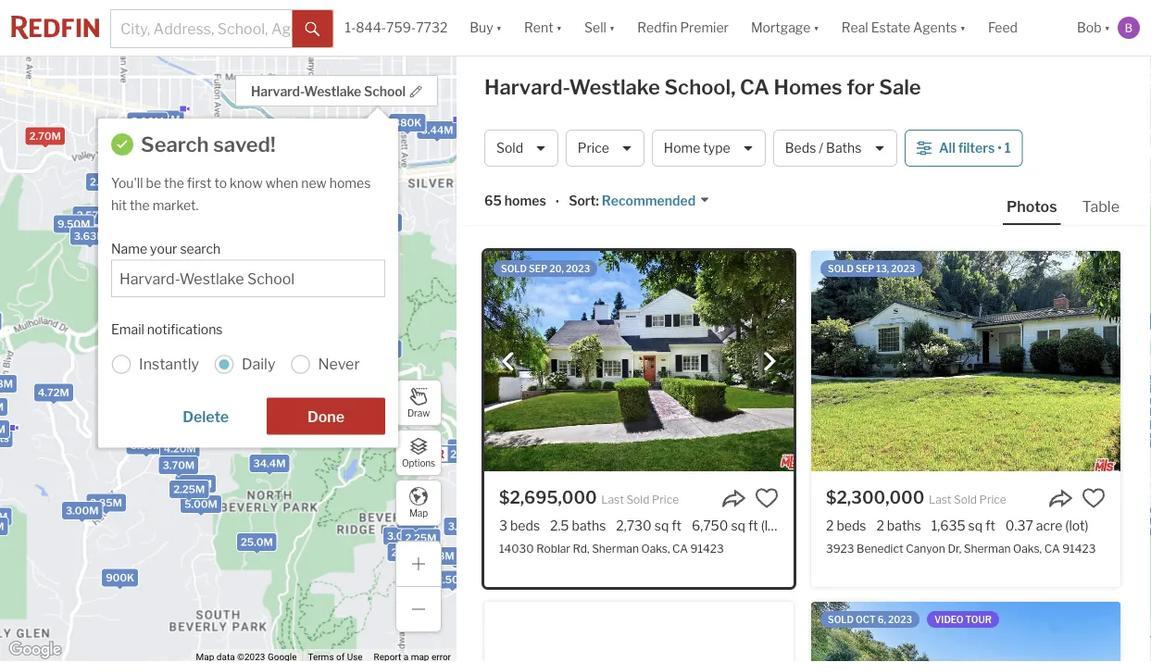 Task type: describe. For each thing, give the bounding box(es) containing it.
table
[[1082, 197, 1120, 215]]

email notifications. required field. element
[[111, 312, 373, 340]]

1 vertical spatial 5.00m
[[179, 478, 212, 490]]

4.15m
[[150, 113, 180, 126]]

sep for 20,
[[529, 263, 548, 274]]

photos
[[1007, 197, 1057, 215]]

/
[[819, 140, 824, 156]]

harvard- for harvard-westlake school, ca homes for sale
[[484, 75, 569, 100]]

3.63m
[[74, 230, 106, 242]]

3.70m
[[163, 459, 195, 471]]

0 horizontal spatial 3.00m
[[66, 505, 99, 517]]

rent ▾ button
[[524, 0, 562, 56]]

search saved! dialog
[[98, 107, 398, 448]]

favorite button checkbox
[[755, 486, 779, 510]]

baths for $2,695,000
[[572, 518, 606, 534]]

options button
[[396, 430, 442, 476]]

1 horizontal spatial 2.30m
[[258, 150, 290, 162]]

4.80m
[[179, 132, 212, 144]]

2 vertical spatial 5.00m
[[184, 498, 217, 510]]

tour
[[966, 614, 992, 625]]

9.50m
[[57, 218, 90, 230]]

acre
[[1036, 518, 1063, 534]]

map region
[[0, 0, 583, 662]]

school
[[364, 84, 406, 100]]

last for $2,300,000
[[929, 493, 952, 506]]

0.37
[[1006, 518, 1034, 534]]

feed
[[988, 20, 1018, 36]]

mortgage
[[751, 20, 811, 36]]

sold inside button
[[496, 140, 523, 156]]

sq for $2,695,000
[[655, 518, 669, 534]]

name your search. required field. element
[[111, 232, 376, 260]]

real
[[842, 20, 869, 36]]

0.37 acre (lot)
[[1006, 518, 1089, 534]]

westlake for school
[[304, 84, 361, 100]]

2023 for sold oct 6, 2023
[[888, 614, 912, 625]]

name
[[111, 241, 147, 257]]

premier
[[680, 20, 729, 36]]

2 baths
[[877, 518, 921, 534]]

2.58m
[[391, 547, 423, 559]]

real estate agents ▾ button
[[831, 0, 977, 56]]

sold for sold sep 13, 2023
[[828, 263, 854, 274]]

sep for 13,
[[856, 263, 875, 274]]

photo of 14030 roblar rd, sherman oaks, ca 91423 image
[[484, 251, 794, 471]]

sold button
[[484, 130, 558, 167]]

next button image
[[760, 353, 779, 371]]

2,730
[[616, 518, 652, 534]]

4.20m
[[164, 443, 196, 455]]

1 horizontal spatial 2.85m
[[270, 174, 302, 186]]

video
[[935, 614, 964, 625]]

instantly
[[139, 355, 199, 373]]

saved!
[[213, 132, 276, 157]]

900k
[[106, 572, 134, 584]]

home
[[664, 140, 701, 156]]

2.78m
[[423, 550, 454, 562]]

harvard- for harvard-westlake school
[[251, 84, 304, 100]]

all filters • 1
[[939, 140, 1011, 156]]

2.5
[[550, 518, 569, 534]]

2.5 baths
[[550, 518, 606, 534]]

1 vertical spatial 2.85m
[[90, 497, 122, 509]]

sold for $2,695,000
[[626, 493, 650, 506]]

14030
[[499, 542, 534, 555]]

1 horizontal spatial 2.70m
[[236, 128, 267, 140]]

▾ for buy ▾
[[496, 20, 502, 36]]

sale
[[879, 75, 921, 100]]

search saved!
[[141, 132, 276, 157]]

▾ for rent ▾
[[556, 20, 562, 36]]

ft for $2,695,000
[[672, 518, 682, 534]]

last for $2,695,000
[[601, 493, 624, 506]]

when
[[266, 175, 299, 191]]

recommended button
[[599, 192, 711, 210]]

email
[[111, 321, 144, 337]]

new
[[301, 175, 327, 191]]

2 sherman from the left
[[964, 542, 1011, 555]]

0 vertical spatial 3.50m
[[366, 217, 398, 229]]

1-844-759-7732 link
[[345, 20, 448, 36]]

sold sep 13, 2023
[[828, 263, 916, 274]]

hit
[[111, 198, 127, 214]]

1 horizontal spatial 3.00m
[[387, 530, 420, 542]]

buy
[[470, 20, 493, 36]]

25.0m
[[241, 536, 273, 548]]

4.25m
[[108, 367, 140, 379]]

sort :
[[569, 193, 599, 209]]

▾ for bob ▾
[[1105, 20, 1111, 36]]

baths
[[826, 140, 862, 156]]

2,730 sq ft
[[616, 518, 682, 534]]

delete button
[[160, 398, 252, 435]]

harvard-westlake school button
[[235, 75, 438, 107]]

sold for $2,300,000
[[954, 493, 977, 506]]

3923
[[826, 542, 854, 555]]

3
[[499, 518, 508, 534]]

sq for $2,300,000
[[968, 518, 983, 534]]

0 horizontal spatial 2.70m
[[29, 130, 61, 142]]

7732
[[416, 20, 448, 36]]

home type button
[[652, 130, 766, 167]]

beds for $2,695,000
[[510, 518, 540, 534]]

real estate agents ▾ link
[[842, 0, 966, 56]]

• for all filters • 1
[[998, 140, 1002, 156]]

0 horizontal spatial 2.30m
[[90, 176, 122, 188]]

buy ▾ button
[[470, 0, 502, 56]]

▾ for sell ▾
[[609, 20, 615, 36]]

2.57m
[[77, 210, 108, 222]]

beds for $2,300,000
[[837, 518, 866, 534]]

price button
[[566, 130, 645, 167]]

6,750
[[692, 518, 728, 534]]

1 horizontal spatial the
[[164, 175, 184, 191]]

$2,300,000
[[826, 487, 925, 508]]

homes inside the 'you'll be the first to know when new homes hit the market.'
[[330, 175, 371, 191]]

2.50m
[[436, 574, 469, 586]]

65 homes •
[[484, 193, 560, 210]]

bob
[[1077, 20, 1102, 36]]

estate
[[871, 20, 911, 36]]

price inside button
[[578, 140, 609, 156]]

favorite button checkbox
[[1082, 486, 1106, 510]]

search
[[141, 132, 209, 157]]

recommended
[[602, 193, 696, 209]]

price for $2,695,000
[[652, 493, 679, 506]]

1 horizontal spatial 2.25m
[[405, 532, 437, 544]]

6,750 sq ft (lot)
[[692, 518, 784, 534]]

search
[[180, 241, 221, 257]]

options
[[402, 458, 435, 469]]

5 ▾ from the left
[[960, 20, 966, 36]]

6,
[[878, 614, 886, 625]]

name your search
[[111, 241, 221, 257]]

canyon
[[906, 542, 946, 555]]



Task type: locate. For each thing, give the bounding box(es) containing it.
1.76m
[[340, 293, 371, 305]]

• for 65 homes •
[[556, 194, 560, 210]]

photo of 3747 benedict canyon ln, sherman oaks, ca 91423 image
[[811, 602, 1121, 662]]

favorite button image for $2,695,000
[[755, 486, 779, 510]]

0 horizontal spatial price
[[578, 140, 609, 156]]

1 vertical spatial 3.50m
[[448, 521, 481, 533]]

1 last from the left
[[601, 493, 624, 506]]

2 beds from the left
[[837, 518, 866, 534]]

1 horizontal spatial •
[[998, 140, 1002, 156]]

ca down acre
[[1045, 542, 1060, 555]]

▾ right mortgage
[[814, 20, 820, 36]]

4 ▾ from the left
[[814, 20, 820, 36]]

ft for $2,300,000
[[986, 518, 996, 534]]

1 vertical spatial 3.00m
[[387, 530, 420, 542]]

sold up the 65 homes •
[[496, 140, 523, 156]]

sell
[[585, 20, 607, 36]]

ca down 2,730 sq ft
[[673, 542, 688, 555]]

never
[[318, 355, 360, 373]]

0 vertical spatial homes
[[330, 175, 371, 191]]

1.54m
[[401, 514, 431, 526]]

ad region
[[484, 602, 794, 662]]

2 oaks, from the left
[[1013, 542, 1042, 555]]

last up 2,730
[[601, 493, 624, 506]]

0 horizontal spatial •
[[556, 194, 560, 210]]

last up 1,635
[[929, 493, 952, 506]]

oaks,
[[641, 542, 670, 555], [1013, 542, 1042, 555]]

3.44m
[[421, 124, 453, 136]]

price up :
[[578, 140, 609, 156]]

2.85m up "900k"
[[90, 497, 122, 509]]

last sold price for $2,695,000
[[601, 493, 679, 506]]

sq right 2,730
[[655, 518, 669, 534]]

2.65m
[[155, 194, 187, 206]]

price for $2,300,000
[[980, 493, 1007, 506]]

0 vertical spatial 2.25m
[[173, 484, 205, 496]]

sherman
[[592, 542, 639, 555], [964, 542, 1011, 555]]

▾ right buy
[[496, 20, 502, 36]]

sherman right "dr,"
[[964, 542, 1011, 555]]

sold
[[501, 263, 527, 274], [828, 263, 854, 274], [828, 614, 854, 625]]

2.25m down 1.54m
[[405, 532, 437, 544]]

3 beds
[[499, 518, 540, 534]]

2023
[[566, 263, 590, 274], [891, 263, 916, 274], [888, 614, 912, 625]]

sold for sold sep 20, 2023
[[501, 263, 527, 274]]

3 sq from the left
[[968, 518, 983, 534]]

1
[[1005, 140, 1011, 156]]

0 vertical spatial 3.00m
[[66, 505, 99, 517]]

sep
[[529, 263, 548, 274], [856, 263, 875, 274]]

2 horizontal spatial sold
[[954, 493, 977, 506]]

all filters • 1 button
[[905, 130, 1023, 167]]

2.85m down 3.65m
[[270, 174, 302, 186]]

1 vertical spatial the
[[130, 198, 150, 214]]

sep left 13,
[[856, 263, 875, 274]]

1 91423 from the left
[[691, 542, 724, 555]]

beds / baths
[[785, 140, 862, 156]]

harvard-westlake school, ca homes for sale
[[484, 75, 921, 100]]

91423
[[691, 542, 724, 555], [1063, 542, 1096, 555]]

previous button image
[[499, 353, 518, 371]]

1 horizontal spatial westlake
[[569, 75, 660, 100]]

2023 right 13,
[[891, 263, 916, 274]]

2 last sold price from the left
[[929, 493, 1007, 506]]

1 ▾ from the left
[[496, 20, 502, 36]]

sell ▾ button
[[573, 0, 626, 56]]

dr,
[[948, 542, 962, 555]]

know
[[230, 175, 263, 191]]

▾
[[496, 20, 502, 36], [556, 20, 562, 36], [609, 20, 615, 36], [814, 20, 820, 36], [960, 20, 966, 36], [1105, 20, 1111, 36]]

done
[[308, 408, 345, 426]]

0 horizontal spatial beds
[[510, 518, 540, 534]]

baths up rd,
[[572, 518, 606, 534]]

ft left 0.37
[[986, 518, 996, 534]]

5.00m
[[131, 115, 164, 127], [179, 478, 212, 490], [184, 498, 217, 510]]

redfin premier button
[[626, 0, 740, 56]]

1 horizontal spatial 91423
[[1063, 542, 1096, 555]]

sold sep 20, 2023
[[501, 263, 590, 274]]

2023 for sold sep 13, 2023
[[891, 263, 916, 274]]

65
[[484, 193, 502, 209]]

▾ right bob
[[1105, 20, 1111, 36]]

baths up "canyon"
[[887, 518, 921, 534]]

done button
[[267, 398, 385, 435]]

2
[[826, 518, 834, 534], [877, 518, 884, 534]]

westlake for school,
[[569, 75, 660, 100]]

sell ▾
[[585, 20, 615, 36]]

1 sq from the left
[[655, 518, 669, 534]]

1 horizontal spatial oaks,
[[1013, 542, 1042, 555]]

beds / baths button
[[773, 130, 898, 167]]

1 vertical spatial 2.30m
[[90, 176, 122, 188]]

1 horizontal spatial beds
[[837, 518, 866, 534]]

3 ft from the left
[[986, 518, 996, 534]]

sold left 20,
[[501, 263, 527, 274]]

favorite button image up 0.37 acre (lot)
[[1082, 486, 1106, 510]]

last sold price up 2,730
[[601, 493, 679, 506]]

759-
[[386, 20, 416, 36]]

user photo image
[[1118, 17, 1140, 39]]

you'll
[[111, 175, 143, 191]]

2 horizontal spatial sq
[[968, 518, 983, 534]]

your
[[150, 241, 177, 257]]

2023 for sold sep 20, 2023
[[566, 263, 590, 274]]

1 horizontal spatial ca
[[740, 75, 770, 100]]

2 horizontal spatial ft
[[986, 518, 996, 534]]

1,635
[[932, 518, 966, 534]]

0 horizontal spatial 2.25m
[[173, 484, 205, 496]]

0 vertical spatial •
[[998, 140, 1002, 156]]

table button
[[1079, 196, 1124, 223]]

1 horizontal spatial baths
[[887, 518, 921, 534]]

Name your search text field
[[119, 270, 377, 288]]

westlake down sell ▾ dropdown button
[[569, 75, 660, 100]]

2 baths from the left
[[887, 518, 921, 534]]

real estate agents ▾
[[842, 20, 966, 36]]

1 (lot) from the left
[[761, 518, 784, 534]]

oaks, down 2,730 sq ft
[[641, 542, 670, 555]]

0 horizontal spatial favorite button image
[[755, 486, 779, 510]]

0 horizontal spatial oaks,
[[641, 542, 670, 555]]

1 horizontal spatial price
[[652, 493, 679, 506]]

2 up 3923
[[826, 518, 834, 534]]

school,
[[665, 75, 736, 100]]

0 vertical spatial 2.85m
[[270, 174, 302, 186]]

0 vertical spatial the
[[164, 175, 184, 191]]

sq right 6,750
[[731, 518, 746, 534]]

3923 benedict canyon dr, sherman oaks, ca 91423
[[826, 542, 1096, 555]]

2 ▾ from the left
[[556, 20, 562, 36]]

1 beds from the left
[[510, 518, 540, 534]]

1 horizontal spatial 3.50m
[[448, 521, 481, 533]]

0 vertical spatial 5.00m
[[131, 115, 164, 127]]

sq
[[655, 518, 669, 534], [731, 518, 746, 534], [968, 518, 983, 534]]

2.25m down 3.70m
[[173, 484, 205, 496]]

0 horizontal spatial sq
[[655, 518, 669, 534]]

oct
[[856, 614, 876, 625]]

last sold price up 1,635 sq ft
[[929, 493, 1007, 506]]

2 sq from the left
[[731, 518, 746, 534]]

▾ right agents
[[960, 20, 966, 36]]

1 vertical spatial homes
[[505, 193, 546, 209]]

harvard- inside button
[[251, 84, 304, 100]]

1 vertical spatial 2.25m
[[405, 532, 437, 544]]

2 last from the left
[[929, 493, 952, 506]]

1 baths from the left
[[572, 518, 606, 534]]

sold up 1,635 sq ft
[[954, 493, 977, 506]]

(lot) right acre
[[1066, 518, 1089, 534]]

mortgage ▾
[[751, 20, 820, 36]]

beds up 3923
[[837, 518, 866, 534]]

the
[[164, 175, 184, 191], [130, 198, 150, 214]]

draw
[[408, 408, 430, 419]]

harvard- down rent
[[484, 75, 569, 100]]

you'll be the first to know when new homes hit the market.
[[111, 175, 371, 214]]

2023 right 20,
[[566, 263, 590, 274]]

1 horizontal spatial sold
[[626, 493, 650, 506]]

1 horizontal spatial (lot)
[[1066, 518, 1089, 534]]

1 oaks, from the left
[[641, 542, 670, 555]]

benedict
[[857, 542, 904, 555]]

sherman down 2,730
[[592, 542, 639, 555]]

▾ right rent
[[556, 20, 562, 36]]

• left 1
[[998, 140, 1002, 156]]

• inside the 65 homes •
[[556, 194, 560, 210]]

2.25m
[[173, 484, 205, 496], [405, 532, 437, 544]]

1-844-759-7732
[[345, 20, 448, 36]]

2 sep from the left
[[856, 263, 875, 274]]

westlake left 'school'
[[304, 84, 361, 100]]

photo of 3923 benedict canyon dr, sherman oaks, ca 91423 image
[[811, 251, 1121, 471]]

0 horizontal spatial sep
[[529, 263, 548, 274]]

1 vertical spatial •
[[556, 194, 560, 210]]

• left sort
[[556, 194, 560, 210]]

ca left homes
[[740, 75, 770, 100]]

mortgage ▾ button
[[740, 0, 831, 56]]

0 horizontal spatial 2
[[826, 518, 834, 534]]

bob ▾
[[1077, 20, 1111, 36]]

3.50m up 1.76m
[[366, 217, 398, 229]]

draw button
[[396, 380, 442, 426]]

sold left 13,
[[828, 263, 854, 274]]

2 horizontal spatial price
[[980, 493, 1007, 506]]

last sold price
[[601, 493, 679, 506], [929, 493, 1007, 506]]

be
[[146, 175, 161, 191]]

beds right 3
[[510, 518, 540, 534]]

2 (lot) from the left
[[1066, 518, 1089, 534]]

2.30m down 3.65m
[[258, 150, 290, 162]]

14030 roblar rd, sherman oaks, ca 91423
[[499, 542, 724, 555]]

2023 right 6,
[[888, 614, 912, 625]]

map button
[[396, 480, 442, 526]]

▾ right sell
[[609, 20, 615, 36]]

2 for 2 beds
[[826, 518, 834, 534]]

1 2 from the left
[[826, 518, 834, 534]]

sold up 2,730
[[626, 493, 650, 506]]

0 horizontal spatial last
[[601, 493, 624, 506]]

favorite button image up 6,750 sq ft (lot)
[[755, 486, 779, 510]]

sold for sold oct 6, 2023
[[828, 614, 854, 625]]

sep left 20,
[[529, 263, 548, 274]]

1 ft from the left
[[672, 518, 682, 534]]

google image
[[5, 638, 66, 662]]

baths
[[572, 518, 606, 534], [887, 518, 921, 534]]

2.30m up hit
[[90, 176, 122, 188]]

delete
[[183, 408, 229, 426]]

1.82m
[[188, 197, 219, 209]]

1 last sold price from the left
[[601, 493, 679, 506]]

home type
[[664, 140, 731, 156]]

2 horizontal spatial ca
[[1045, 542, 1060, 555]]

1 horizontal spatial last sold price
[[929, 493, 1007, 506]]

880k
[[393, 117, 422, 129]]

2 favorite button image from the left
[[1082, 486, 1106, 510]]

2 91423 from the left
[[1063, 542, 1096, 555]]

2 ft from the left
[[748, 518, 758, 534]]

0 horizontal spatial last sold price
[[601, 493, 679, 506]]

sort
[[569, 193, 596, 209]]

homes inside the 65 homes •
[[505, 193, 546, 209]]

favorite button image
[[755, 486, 779, 510], [1082, 486, 1106, 510]]

0 vertical spatial 2.30m
[[258, 150, 290, 162]]

sold left oct on the bottom of page
[[828, 614, 854, 625]]

redfin premier
[[638, 20, 729, 36]]

3.50m up 4.30m
[[448, 521, 481, 533]]

0 horizontal spatial ca
[[673, 542, 688, 555]]

rent ▾ button
[[513, 0, 573, 56]]

buy ▾ button
[[459, 0, 513, 56]]

1 favorite button image from the left
[[755, 486, 779, 510]]

price up 0.37
[[980, 493, 1007, 506]]

91423 down 6,750
[[691, 542, 724, 555]]

1,635 sq ft
[[932, 518, 996, 534]]

▾ for mortgage ▾
[[814, 20, 820, 36]]

1 sep from the left
[[529, 263, 548, 274]]

the up 2.65m
[[164, 175, 184, 191]]

1 horizontal spatial sq
[[731, 518, 746, 534]]

0 horizontal spatial homes
[[330, 175, 371, 191]]

2 2 from the left
[[877, 518, 884, 534]]

rent
[[524, 20, 554, 36]]

ft left 6,750
[[672, 518, 682, 534]]

photos button
[[1003, 196, 1079, 225]]

0 horizontal spatial baths
[[572, 518, 606, 534]]

3.50m
[[366, 217, 398, 229], [448, 521, 481, 533]]

westlake inside button
[[304, 84, 361, 100]]

sq up 3923 benedict canyon dr, sherman oaks, ca 91423
[[968, 518, 983, 534]]

0 horizontal spatial sherman
[[592, 542, 639, 555]]

price up 2,730 sq ft
[[652, 493, 679, 506]]

sell ▾ button
[[585, 0, 615, 56]]

oaks, down 0.37
[[1013, 542, 1042, 555]]

City, Address, School, Agent, ZIP search field
[[111, 10, 292, 47]]

1 sherman from the left
[[592, 542, 639, 555]]

0 horizontal spatial harvard-
[[251, 84, 304, 100]]

2.34m
[[450, 448, 482, 460]]

notifications
[[147, 321, 223, 337]]

(lot) down favorite button checkbox
[[761, 518, 784, 534]]

homes right new
[[330, 175, 371, 191]]

1 horizontal spatial last
[[929, 493, 952, 506]]

sold
[[496, 140, 523, 156], [626, 493, 650, 506], [954, 493, 977, 506]]

2 beds
[[826, 518, 866, 534]]

map
[[409, 508, 428, 519]]

6 ▾ from the left
[[1105, 20, 1111, 36]]

to
[[214, 175, 227, 191]]

1-
[[345, 20, 356, 36]]

homes right 65
[[505, 193, 546, 209]]

6.35m
[[130, 440, 163, 452]]

baths for $2,300,000
[[887, 518, 921, 534]]

the right hit
[[130, 198, 150, 214]]

91423 down acre
[[1063, 542, 1096, 555]]

0 horizontal spatial (lot)
[[761, 518, 784, 534]]

submit search image
[[305, 22, 320, 37]]

1 horizontal spatial ft
[[748, 518, 758, 534]]

1 horizontal spatial harvard-
[[484, 75, 569, 100]]

• inside 'button'
[[998, 140, 1002, 156]]

(lot)
[[761, 518, 784, 534], [1066, 518, 1089, 534]]

beds
[[510, 518, 540, 534], [837, 518, 866, 534]]

0 horizontal spatial 91423
[[691, 542, 724, 555]]

20,
[[550, 263, 564, 274]]

0 horizontal spatial westlake
[[304, 84, 361, 100]]

0 horizontal spatial 2.85m
[[90, 497, 122, 509]]

favorite button image for $2,300,000
[[1082, 486, 1106, 510]]

harvard- up 3.65m
[[251, 84, 304, 100]]

2 for 2 baths
[[877, 518, 884, 534]]

last sold price for $2,300,000
[[929, 493, 1007, 506]]

redfin
[[638, 20, 677, 36]]

3.90m
[[365, 343, 398, 355]]

1 horizontal spatial sherman
[[964, 542, 1011, 555]]

844-
[[356, 20, 386, 36]]

0 horizontal spatial sold
[[496, 140, 523, 156]]

agents
[[913, 20, 957, 36]]

1 horizontal spatial favorite button image
[[1082, 486, 1106, 510]]

ft down favorite button checkbox
[[748, 518, 758, 534]]

1 horizontal spatial 2
[[877, 518, 884, 534]]

0 horizontal spatial ft
[[672, 518, 682, 534]]

rd,
[[573, 542, 590, 555]]

3 ▾ from the left
[[609, 20, 615, 36]]

0 horizontal spatial 3.50m
[[366, 217, 398, 229]]

1 horizontal spatial sep
[[856, 263, 875, 274]]

1 horizontal spatial homes
[[505, 193, 546, 209]]

beds
[[785, 140, 816, 156]]

2 up benedict
[[877, 518, 884, 534]]

0 horizontal spatial the
[[130, 198, 150, 214]]



Task type: vqa. For each thing, say whether or not it's contained in the screenshot.
NOV
no



